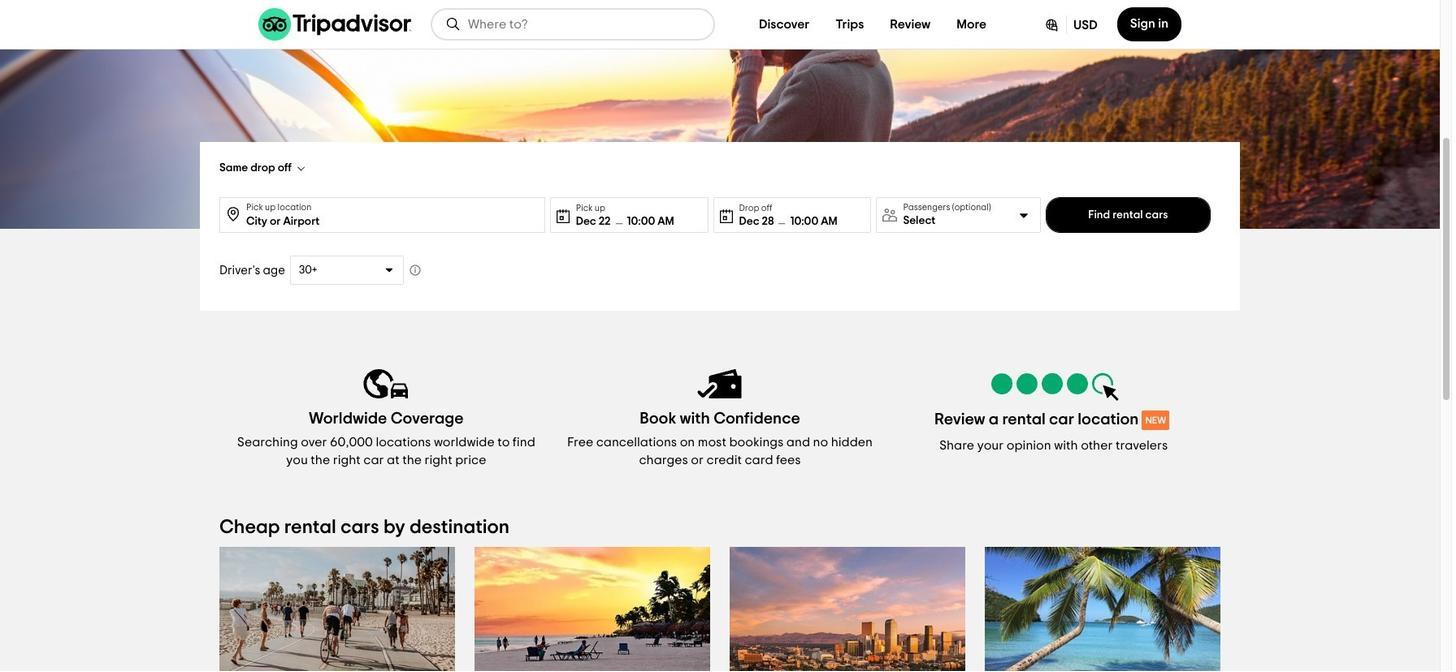 Task type: vqa. For each thing, say whether or not it's contained in the screenshot.
City or Airport text box at the top left
yes



Task type: locate. For each thing, give the bounding box(es) containing it.
tripadvisor image
[[258, 8, 411, 41]]

None search field
[[432, 10, 713, 39]]

Search search field
[[468, 17, 700, 32]]



Task type: describe. For each thing, give the bounding box(es) containing it.
search image
[[445, 16, 462, 33]]

City or Airport text field
[[246, 198, 538, 231]]



